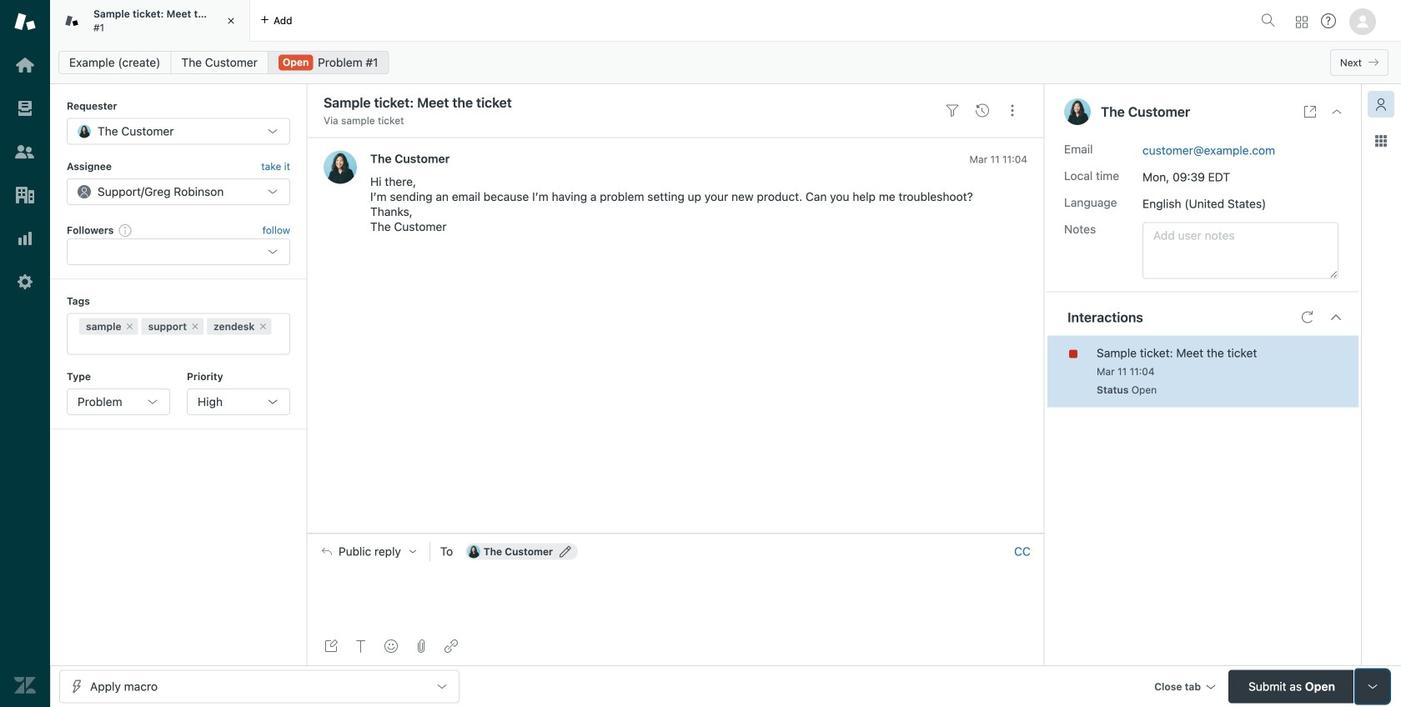 Task type: locate. For each thing, give the bounding box(es) containing it.
apps image
[[1374, 134, 1388, 148]]

zendesk products image
[[1296, 16, 1308, 28]]

insert emojis image
[[384, 640, 398, 653]]

remove image
[[125, 322, 135, 332], [190, 322, 200, 332], [258, 322, 268, 332]]

close image
[[1330, 105, 1344, 118]]

secondary element
[[50, 46, 1401, 79]]

organizations image
[[14, 184, 36, 206]]

tab
[[50, 0, 250, 42]]

customer@example.com image
[[467, 545, 480, 558]]

format text image
[[354, 640, 368, 653]]

user image
[[1064, 98, 1091, 125]]

info on adding followers image
[[119, 224, 132, 237]]

draft mode image
[[324, 640, 338, 653]]

displays possible ticket submission types image
[[1366, 680, 1379, 693]]

2 horizontal spatial remove image
[[258, 322, 268, 332]]

filter image
[[946, 104, 959, 117]]

ticket actions image
[[1006, 104, 1019, 117]]

1 horizontal spatial remove image
[[190, 322, 200, 332]]

Subject field
[[320, 93, 934, 113]]

3 remove image from the left
[[258, 322, 268, 332]]

avatar image
[[324, 150, 357, 184]]

events image
[[976, 104, 989, 117]]

close image
[[223, 13, 239, 29]]

0 horizontal spatial remove image
[[125, 322, 135, 332]]

zendesk support image
[[14, 11, 36, 33]]



Task type: describe. For each thing, give the bounding box(es) containing it.
add link (cmd k) image
[[445, 640, 458, 653]]

main element
[[0, 0, 50, 707]]

customer context image
[[1374, 98, 1388, 111]]

admin image
[[14, 271, 36, 293]]

zendesk image
[[14, 675, 36, 696]]

reporting image
[[14, 228, 36, 249]]

view more details image
[[1304, 105, 1317, 118]]

add attachment image
[[414, 640, 428, 653]]

hide composer image
[[669, 527, 682, 540]]

tabs tab list
[[50, 0, 1254, 42]]

2 remove image from the left
[[190, 322, 200, 332]]

Add user notes text field
[[1143, 222, 1339, 279]]

edit user image
[[560, 546, 571, 558]]

get help image
[[1321, 13, 1336, 28]]

get started image
[[14, 54, 36, 76]]

Mar 11 11:04 text field
[[1097, 366, 1155, 377]]

views image
[[14, 98, 36, 119]]

customers image
[[14, 141, 36, 163]]

Mar 11 11:04 text field
[[969, 153, 1027, 165]]

1 remove image from the left
[[125, 322, 135, 332]]



Task type: vqa. For each thing, say whether or not it's contained in the screenshot.
the Hide panel views icon
no



